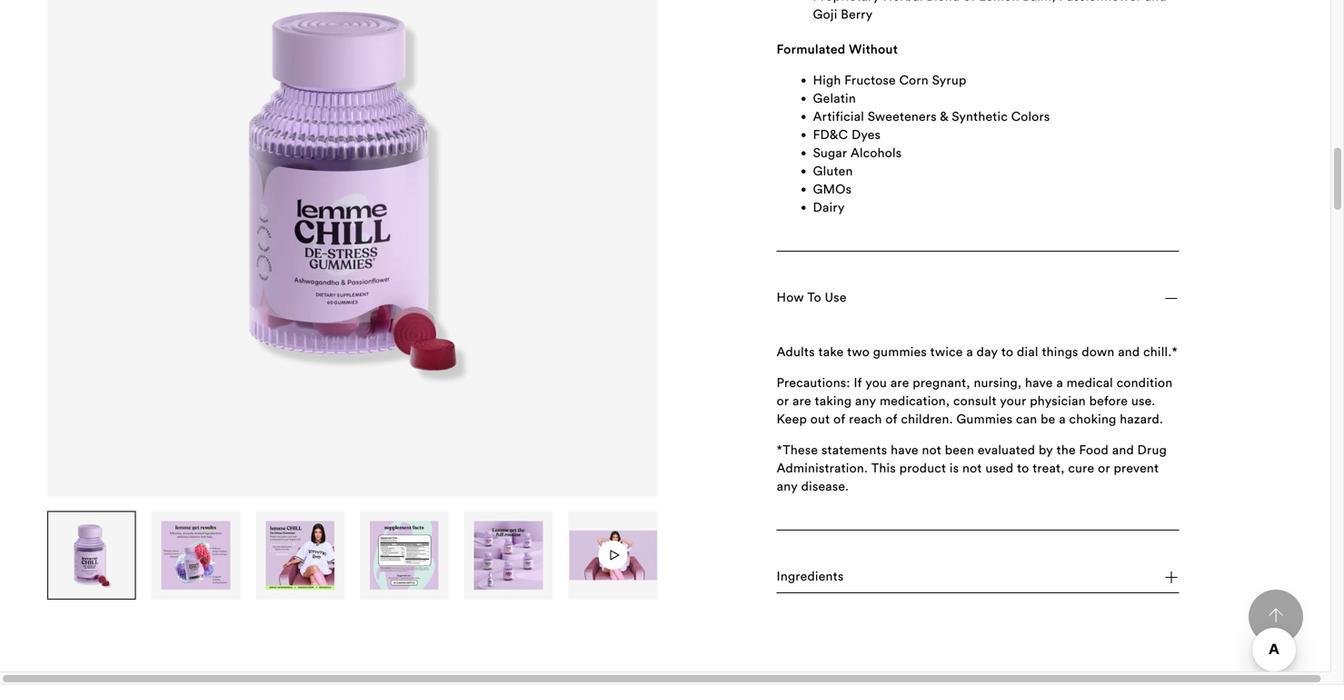 Task type: locate. For each thing, give the bounding box(es) containing it.
lemme chill: de-stress gummies #2 image
[[162, 521, 230, 590]]

proprietary down 66
[[777, 641, 844, 657]]

0 horizontal spatial aerial
[[777, 659, 812, 676]]

of
[[964, 0, 976, 4], [834, 411, 846, 427], [886, 411, 898, 427]]

to
[[808, 289, 822, 305]]

1 horizontal spatial any
[[856, 393, 877, 409]]

berry
[[841, 6, 873, 22], [847, 677, 879, 686]]

0 horizontal spatial any
[[777, 478, 798, 495]]

0 horizontal spatial are
[[793, 393, 812, 409]]

use.
[[1132, 393, 1156, 409]]

of right reach
[[886, 411, 898, 427]]

lemon down the root on the bottom right of the page
[[932, 641, 972, 657]]

lemon
[[979, 0, 1020, 4], [932, 641, 972, 657]]

1 horizontal spatial aerial
[[1116, 659, 1151, 676]]

*these
[[777, 442, 819, 458]]

the
[[1057, 442, 1076, 458]]

your
[[1001, 393, 1027, 409]]

any
[[856, 393, 877, 409], [777, 478, 798, 495]]

0 vertical spatial and
[[1145, 0, 1167, 4]]

passionflower down blend,
[[857, 659, 939, 676]]

a right the be
[[1060, 411, 1066, 427]]

aerial down officinalis,
[[1116, 659, 1151, 676]]

passionflower inside ksm-66 ashwagandha root extract (withania somnifera), proprietary herbal blend, lemon balm extract (melissa officinalis, aerial parts), passionflower extract (passiflora incarnata, aerial parts), goji berry extract (lycium barbarum, fruit), ot
[[857, 659, 939, 676]]

0 vertical spatial have
[[1026, 375, 1054, 391]]

not right is
[[963, 460, 983, 476]]

are up keep
[[793, 393, 812, 409]]

0 horizontal spatial to
[[1002, 344, 1014, 360]]

a left day
[[967, 344, 974, 360]]

&
[[940, 108, 949, 125]]

1 vertical spatial passionflower
[[857, 659, 939, 676]]

(melissa
[[1054, 641, 1103, 657]]

to right day
[[1002, 344, 1014, 360]]

0 horizontal spatial have
[[891, 442, 919, 458]]

proprietary
[[814, 0, 880, 4], [777, 641, 844, 657]]

or down food
[[1098, 460, 1111, 476]]

gelatin
[[814, 90, 857, 106]]

berry down ashwagandha at the right of the page
[[847, 677, 879, 686]]

(lycium
[[928, 677, 974, 686]]

passionflower
[[1060, 0, 1142, 4], [857, 659, 939, 676]]

1 vertical spatial lemon
[[932, 641, 972, 657]]

1 vertical spatial not
[[963, 460, 983, 476]]

0 vertical spatial goji
[[814, 6, 838, 22]]

dyes
[[852, 126, 881, 143]]

extract up balm
[[947, 623, 989, 639]]

berry up without
[[841, 6, 873, 22]]

parts), down ksm- on the bottom of page
[[777, 677, 816, 686]]

1 horizontal spatial have
[[1026, 375, 1054, 391]]

extract down blend,
[[882, 677, 924, 686]]

lemme chill: de-stress gummies #3 image
[[266, 521, 335, 590]]

artificial
[[814, 108, 865, 125]]

consult
[[954, 393, 997, 409]]

1 horizontal spatial or
[[1098, 460, 1111, 476]]

1 vertical spatial have
[[891, 442, 919, 458]]

of right the blend
[[964, 0, 976, 4]]

1 vertical spatial parts),
[[777, 677, 816, 686]]

4 / 6 group
[[360, 511, 450, 600]]

or up keep
[[777, 393, 790, 409]]

incarnata,
[[1053, 659, 1113, 676]]

extract down (withania
[[1008, 641, 1050, 657]]

0 vertical spatial berry
[[841, 6, 873, 22]]

1 vertical spatial lemme chill: de-stress gummies #1 image
[[57, 521, 126, 590]]

of down taking
[[834, 411, 846, 427]]

any up reach
[[856, 393, 877, 409]]

root
[[916, 623, 944, 639]]

0 vertical spatial proprietary
[[814, 0, 880, 4]]

barbarum,
[[978, 677, 1039, 686]]

blend
[[927, 0, 961, 4]]

1 vertical spatial berry
[[847, 677, 879, 686]]

food
[[1080, 442, 1109, 458]]

1 vertical spatial any
[[777, 478, 798, 495]]

treat,
[[1033, 460, 1065, 476]]

1 vertical spatial proprietary
[[777, 641, 844, 657]]

lemme chill: de-stress gummies #5 image
[[474, 521, 543, 590]]

0 horizontal spatial or
[[777, 393, 790, 409]]

0 horizontal spatial passionflower
[[857, 659, 939, 676]]

if
[[854, 375, 863, 391]]

1 vertical spatial to
[[1018, 460, 1030, 476]]

0 vertical spatial parts),
[[815, 659, 854, 676]]

goji
[[814, 6, 838, 22], [819, 677, 843, 686]]

parts), down 66
[[815, 659, 854, 676]]

0 vertical spatial passionflower
[[1060, 0, 1142, 4]]

out
[[811, 411, 831, 427]]

0 vertical spatial herbal
[[884, 0, 924, 4]]

balm,
[[1023, 0, 1056, 4]]

of inside proprietary herbal blend of lemon balm, passionflower and goji berry
[[964, 0, 976, 4]]

ksm-66 ashwagandha root extract (withania somnifera), proprietary herbal blend, lemon balm extract (melissa officinalis, aerial parts), passionflower extract (passiflora incarnata, aerial parts), goji berry extract (lycium barbarum, fruit), ot
[[777, 623, 1171, 686]]

aerial down ksm- on the bottom of page
[[777, 659, 812, 676]]

passionflower right balm,
[[1060, 0, 1142, 4]]

lemon left balm,
[[979, 0, 1020, 4]]

gummies
[[874, 344, 927, 360]]

reach
[[849, 411, 883, 427]]

0 vertical spatial any
[[856, 393, 877, 409]]

1 horizontal spatial not
[[963, 460, 983, 476]]

are up medication,
[[891, 375, 910, 391]]

herbal inside proprietary herbal blend of lemon balm, passionflower and goji berry
[[884, 0, 924, 4]]

66
[[811, 623, 826, 639]]

day
[[977, 344, 999, 360]]

0 vertical spatial a
[[967, 344, 974, 360]]

aerial
[[777, 659, 812, 676], [1116, 659, 1151, 676]]

0 vertical spatial are
[[891, 375, 910, 391]]

fruit),
[[1043, 677, 1078, 686]]

goji down 66
[[819, 677, 843, 686]]

a up physician
[[1057, 375, 1064, 391]]

a
[[967, 344, 974, 360], [1057, 375, 1064, 391], [1060, 411, 1066, 427]]

0 vertical spatial lemon
[[979, 0, 1020, 4]]

herbal left the blend
[[884, 0, 924, 4]]

1 vertical spatial goji
[[819, 677, 843, 686]]

herbal down ashwagandha at the right of the page
[[847, 641, 887, 657]]

1 vertical spatial herbal
[[847, 641, 887, 657]]

1 horizontal spatial passionflower
[[1060, 0, 1142, 4]]

1 vertical spatial or
[[1098, 460, 1111, 476]]

fructose
[[845, 72, 896, 88]]

product images carousel region
[[47, 0, 658, 601]]

lemme chill: de-stress gummies #1 image
[[47, 0, 658, 497], [57, 521, 126, 590]]

drug
[[1138, 442, 1167, 458]]

medical
[[1067, 375, 1114, 391]]

0 vertical spatial not
[[922, 442, 942, 458]]

ksm-
[[777, 623, 811, 639]]

blend,
[[891, 641, 928, 657]]

parts),
[[815, 659, 854, 676], [777, 677, 816, 686]]

0 vertical spatial or
[[777, 393, 790, 409]]

adults take two gummies twice a day to dial things down and chill.*
[[777, 344, 1178, 360]]

goji inside proprietary herbal blend of lemon balm, passionflower and goji berry
[[814, 6, 838, 22]]

condition
[[1117, 375, 1173, 391]]

not
[[922, 442, 942, 458], [963, 460, 983, 476]]

take
[[819, 344, 844, 360]]

1 horizontal spatial lemon
[[979, 0, 1020, 4]]

any down '*these'
[[777, 478, 798, 495]]

1 horizontal spatial to
[[1018, 460, 1030, 476]]

not up product
[[922, 442, 942, 458]]

extract
[[947, 623, 989, 639], [1008, 641, 1050, 657], [943, 659, 985, 676], [882, 677, 924, 686]]

2 horizontal spatial of
[[964, 0, 976, 4]]

evaluated
[[978, 442, 1036, 458]]

or
[[777, 393, 790, 409], [1098, 460, 1111, 476]]

goji up formulated without
[[814, 6, 838, 22]]

proprietary up formulated without
[[814, 0, 880, 4]]

0 horizontal spatial lemon
[[932, 641, 972, 657]]

2 vertical spatial and
[[1113, 442, 1135, 458]]

have up physician
[[1026, 375, 1054, 391]]

and inside proprietary herbal blend of lemon balm, passionflower and goji berry
[[1145, 0, 1167, 4]]

0 vertical spatial to
[[1002, 344, 1014, 360]]

2 vertical spatial a
[[1060, 411, 1066, 427]]

ashwagandha
[[829, 623, 913, 639]]

choking
[[1070, 411, 1117, 427]]

to right used on the bottom
[[1018, 460, 1030, 476]]

have up product
[[891, 442, 919, 458]]

have
[[1026, 375, 1054, 391], [891, 442, 919, 458]]

children.
[[902, 411, 954, 427]]

berry inside ksm-66 ashwagandha root extract (withania somnifera), proprietary herbal blend, lemon balm extract (melissa officinalis, aerial parts), passionflower extract (passiflora incarnata, aerial parts), goji berry extract (lycium barbarum, fruit), ot
[[847, 677, 879, 686]]



Task type: vqa. For each thing, say whether or not it's contained in the screenshot.
the Verified Buyer to the top
no



Task type: describe. For each thing, give the bounding box(es) containing it.
dairy
[[814, 199, 845, 215]]

this
[[872, 460, 896, 476]]

gluten
[[814, 163, 854, 179]]

down
[[1082, 344, 1115, 360]]

two
[[848, 344, 870, 360]]

1 horizontal spatial of
[[886, 411, 898, 427]]

ingredients
[[777, 568, 844, 585]]

can
[[1017, 411, 1038, 427]]

somnifera),
[[1054, 623, 1122, 639]]

pregnant,
[[913, 375, 971, 391]]

formulated without
[[777, 41, 898, 57]]

1 / 6 group
[[47, 511, 137, 600]]

hazard.
[[1120, 411, 1164, 427]]

product
[[900, 460, 947, 476]]

lemon inside proprietary herbal blend of lemon balm, passionflower and goji berry
[[979, 0, 1020, 4]]

cure
[[1069, 460, 1095, 476]]

have inside precautions: if you are pregnant, nursing, have a medical condition or are taking any medication, consult your physician before use. keep out of reach of children. gummies can be a choking hazard.
[[1026, 375, 1054, 391]]

1 horizontal spatial are
[[891, 375, 910, 391]]

sweeteners
[[868, 108, 937, 125]]

fd&c
[[814, 126, 849, 143]]

twice
[[931, 344, 963, 360]]

goji inside ksm-66 ashwagandha root extract (withania somnifera), proprietary herbal blend, lemon balm extract (melissa officinalis, aerial parts), passionflower extract (passiflora incarnata, aerial parts), goji berry extract (lycium barbarum, fruit), ot
[[819, 677, 843, 686]]

lemon inside ksm-66 ashwagandha root extract (withania somnifera), proprietary herbal blend, lemon balm extract (melissa officinalis, aerial parts), passionflower extract (passiflora incarnata, aerial parts), goji berry extract (lycium barbarum, fruit), ot
[[932, 641, 972, 657]]

1 vertical spatial are
[[793, 393, 812, 409]]

passionflower inside proprietary herbal blend of lemon balm, passionflower and goji berry
[[1060, 0, 1142, 4]]

syrup
[[933, 72, 967, 88]]

high
[[814, 72, 842, 88]]

formulated
[[777, 41, 846, 57]]

use
[[825, 289, 847, 305]]

2 / 6 group
[[152, 511, 241, 600]]

administration.
[[777, 460, 869, 476]]

*these statements have not been evaluated by the food and drug administration. this product is not used to treat, cure or prevent any disease.
[[777, 442, 1167, 495]]

been
[[945, 442, 975, 458]]

(withania
[[993, 623, 1050, 639]]

any inside *these statements have not been evaluated by the food and drug administration. this product is not used to treat, cure or prevent any disease.
[[777, 478, 798, 495]]

or inside precautions: if you are pregnant, nursing, have a medical condition or are taking any medication, consult your physician before use. keep out of reach of children. gummies can be a choking hazard.
[[777, 393, 790, 409]]

medication,
[[880, 393, 950, 409]]

proprietary inside proprietary herbal blend of lemon balm, passionflower and goji berry
[[814, 0, 880, 4]]

or inside *these statements have not been evaluated by the food and drug administration. this product is not used to treat, cure or prevent any disease.
[[1098, 460, 1111, 476]]

0 horizontal spatial not
[[922, 442, 942, 458]]

without
[[849, 41, 898, 57]]

be
[[1041, 411, 1056, 427]]

have inside *these statements have not been evaluated by the food and drug administration. this product is not used to treat, cure or prevent any disease.
[[891, 442, 919, 458]]

(passiflora
[[989, 659, 1050, 676]]

berry inside proprietary herbal blend of lemon balm, passionflower and goji berry
[[841, 6, 873, 22]]

0 horizontal spatial of
[[834, 411, 846, 427]]

dial
[[1018, 344, 1039, 360]]

lemme chill: de-stress gummies #1 image inside '1 / 6' group
[[57, 521, 126, 590]]

keep
[[777, 411, 807, 427]]

precautions: if you are pregnant, nursing, have a medical condition or are taking any medication, consult your physician before use. keep out of reach of children. gummies can be a choking hazard.
[[777, 375, 1173, 427]]

sugar
[[814, 145, 848, 161]]

things
[[1042, 344, 1079, 360]]

precautions:
[[777, 375, 851, 391]]

5 / 6 group
[[464, 511, 554, 600]]

prevent
[[1114, 460, 1160, 476]]

chill.*
[[1144, 344, 1178, 360]]

is
[[950, 460, 960, 476]]

adults
[[777, 344, 815, 360]]

herbal inside ksm-66 ashwagandha root extract (withania somnifera), proprietary herbal blend, lemon balm extract (melissa officinalis, aerial parts), passionflower extract (passiflora incarnata, aerial parts), goji berry extract (lycium barbarum, fruit), ot
[[847, 641, 887, 657]]

6 / 6 group
[[569, 511, 658, 600]]

1 vertical spatial and
[[1119, 344, 1141, 360]]

how
[[777, 289, 804, 305]]

you
[[866, 375, 888, 391]]

2 aerial from the left
[[1116, 659, 1151, 676]]

lemme chill: de-stress gummies #4 image
[[370, 521, 439, 590]]

by
[[1039, 442, 1054, 458]]

1 aerial from the left
[[777, 659, 812, 676]]

proprietary inside ksm-66 ashwagandha root extract (withania somnifera), proprietary herbal blend, lemon balm extract (melissa officinalis, aerial parts), passionflower extract (passiflora incarnata, aerial parts), goji berry extract (lycium barbarum, fruit), ot
[[777, 641, 844, 657]]

and inside *these statements have not been evaluated by the food and drug administration. this product is not used to treat, cure or prevent any disease.
[[1113, 442, 1135, 458]]

officinalis,
[[1106, 641, 1168, 657]]

extract up (lycium
[[943, 659, 985, 676]]

physician
[[1030, 393, 1086, 409]]

to inside *these statements have not been evaluated by the food and drug administration. this product is not used to treat, cure or prevent any disease.
[[1018, 460, 1030, 476]]

corn
[[900, 72, 929, 88]]

alcohols
[[851, 145, 902, 161]]

proprietary herbal blend of lemon balm, passionflower and goji berry
[[814, 0, 1167, 22]]

before
[[1090, 393, 1129, 409]]

0 vertical spatial lemme chill: de-stress gummies #1 image
[[47, 0, 658, 497]]

taking
[[815, 393, 852, 409]]

how to use
[[777, 289, 847, 305]]

disease.
[[802, 478, 849, 495]]

gmos
[[814, 181, 852, 197]]

1 vertical spatial a
[[1057, 375, 1064, 391]]

3 / 6 group
[[256, 511, 346, 600]]

any inside precautions: if you are pregnant, nursing, have a medical condition or are taking any medication, consult your physician before use. keep out of reach of children. gummies can be a choking hazard.
[[856, 393, 877, 409]]

high fructose corn syrup gelatin artificial sweeteners & synthetic colors fd&c dyes sugar alcohols gluten gmos dairy
[[814, 72, 1051, 215]]

gummies
[[957, 411, 1013, 427]]

balm
[[975, 641, 1004, 657]]

used
[[986, 460, 1014, 476]]

statements
[[822, 442, 888, 458]]

synthetic
[[952, 108, 1008, 125]]

colors
[[1012, 108, 1051, 125]]

lemme chill: de-stress gummies #6 image
[[570, 531, 657, 580]]

back to top image
[[1269, 609, 1284, 623]]

nursing,
[[974, 375, 1022, 391]]



